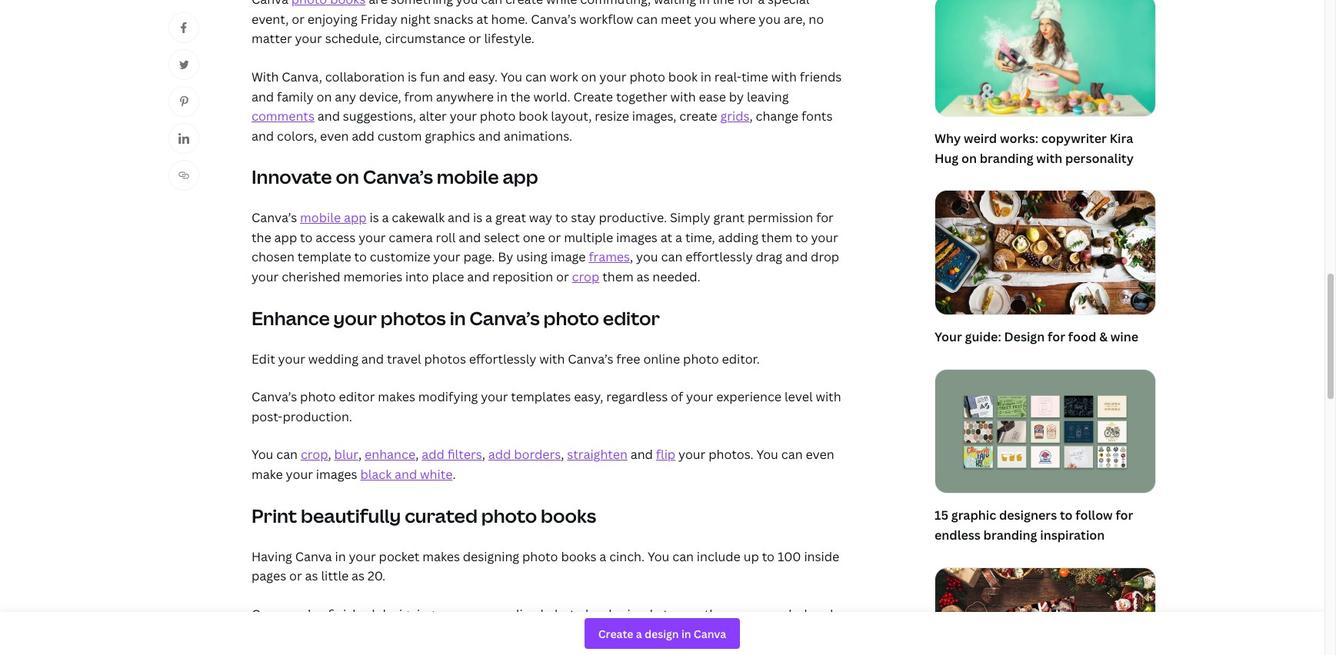 Task type: locate. For each thing, give the bounding box(es) containing it.
or right event,
[[292, 11, 305, 28]]

is left fun
[[408, 68, 417, 85]]

1 horizontal spatial them
[[761, 229, 793, 246]]

in left various in the right bottom of the page
[[715, 626, 726, 643]]

tap
[[663, 606, 683, 623]]

0 horizontal spatial app
[[274, 229, 297, 246]]

1 vertical spatial app
[[344, 209, 367, 226]]

your guide: design for food & wine
[[935, 328, 1139, 345]]

and up anywhere
[[443, 68, 465, 85]]

effortlessly down time,
[[686, 249, 753, 266]]

editor down the crop them as needed.
[[603, 305, 660, 331]]

your inside once you've finished designing your personalized photo book, simply tap on the arrow symbol and select "print photo books." choose between landscape or square photo books in various sizes, glossy or soft touch finishes, and hard or soft cover title pages.
[[437, 606, 465, 623]]

animations.
[[504, 128, 572, 144]]

you inside , you can effortlessly drag and drop your cherished memories into place and reposition or
[[636, 249, 658, 266]]

0 horizontal spatial effortlessly
[[469, 350, 536, 367]]

1 vertical spatial images
[[316, 466, 357, 483]]

soft down between
[[455, 645, 479, 655]]

drop
[[811, 249, 839, 266]]

or down image
[[556, 269, 569, 285]]

0 vertical spatial designing
[[463, 548, 519, 565]]

or inside , you can effortlessly drag and drop your cherished memories into place and reposition or
[[556, 269, 569, 285]]

1 horizontal spatial as
[[352, 568, 365, 585]]

1 vertical spatial makes
[[422, 548, 460, 565]]

1 horizontal spatial crop
[[572, 269, 599, 285]]

pages.
[[545, 645, 583, 655]]

1 horizontal spatial mobile
[[437, 164, 499, 190]]

is right 'mobile app' "link"
[[370, 209, 379, 226]]

1 horizontal spatial effortlessly
[[686, 249, 753, 266]]

0 horizontal spatial add
[[352, 128, 374, 144]]

blur link
[[334, 446, 359, 463]]

are,
[[784, 11, 806, 28]]

or inside having canva in your pocket makes designing photo books a cinch. you can include up to 100 inside pages or as little as 20.
[[289, 568, 302, 585]]

15 graphic designers to follow for endless branding inspiration
[[935, 507, 1133, 544]]

photo down simply
[[638, 626, 674, 643]]

0 horizontal spatial crop
[[301, 446, 328, 463]]

app
[[503, 164, 538, 190], [344, 209, 367, 226], [274, 229, 297, 246]]

page.
[[463, 249, 495, 266]]

, up 'black and white .'
[[415, 446, 419, 463]]

0 horizontal spatial the
[[252, 229, 271, 246]]

drag
[[756, 249, 782, 266]]

0 horizontal spatial designing
[[378, 606, 435, 623]]

crop link left blur at the bottom of the page
[[301, 446, 328, 463]]

and right graphics at left top
[[478, 128, 501, 144]]

0 horizontal spatial editor
[[339, 389, 375, 406]]

0 horizontal spatial even
[[320, 128, 349, 144]]

a left special
[[758, 0, 765, 8]]

branding down works:
[[980, 150, 1034, 167]]

0 horizontal spatial select
[[252, 626, 287, 643]]

1 vertical spatial at
[[661, 229, 672, 246]]

book up animations.
[[519, 108, 548, 125]]

1 horizontal spatial select
[[484, 229, 520, 246]]

2 horizontal spatial app
[[503, 164, 538, 190]]

app up 'access' on the top of the page
[[344, 209, 367, 226]]

1 horizontal spatial soft
[[455, 645, 479, 655]]

you right cinch.
[[648, 548, 670, 565]]

crop left blur at the bottom of the page
[[301, 446, 328, 463]]

images down productive.
[[616, 229, 658, 246]]

to down canva's mobile app
[[300, 229, 313, 246]]

1 vertical spatial even
[[806, 446, 834, 463]]

canva's inside "are something you can create while commuting, waiting in line for a special event, or enjoying friday night snacks at home. canva's workflow can meet you where you are, no matter your schedule, circumstance or lifestyle."
[[531, 11, 576, 28]]

1 horizontal spatial the
[[511, 88, 530, 105]]

or inside is a cakewalk and is a great way to stay productive. simply grant permission for the app to access your camera roll and select one or multiple images at a time, adding them to your chosen template to customize your page. by using image
[[548, 229, 561, 246]]

why
[[935, 130, 961, 147]]

books
[[541, 503, 596, 528], [561, 548, 597, 565], [677, 626, 712, 643]]

0 horizontal spatial them
[[602, 269, 634, 285]]

0 horizontal spatial book
[[519, 108, 548, 125]]

1 vertical spatial designing
[[378, 606, 435, 623]]

1 vertical spatial the
[[252, 229, 271, 246]]

with inside canva's photo editor makes modifying your templates easy, regardless of your experience level with post-production.
[[816, 389, 841, 406]]

a left time,
[[675, 229, 682, 246]]

1 vertical spatial editor
[[339, 389, 375, 406]]

effortlessly
[[686, 249, 753, 266], [469, 350, 536, 367]]

or down canva
[[289, 568, 302, 585]]

even down level
[[806, 446, 834, 463]]

1 horizontal spatial add
[[422, 446, 444, 463]]

lifestyle.
[[484, 30, 535, 47]]

crop down image
[[572, 269, 599, 285]]

designing up 'books."' on the bottom left of the page
[[378, 606, 435, 623]]

photos.
[[709, 446, 754, 463]]

&
[[1099, 328, 1108, 345]]

1 horizontal spatial designing
[[463, 548, 519, 565]]

roll
[[436, 229, 456, 246]]

add inside , change fonts and colors, even add custom graphics and animations.
[[352, 128, 374, 144]]

0 vertical spatial crop link
[[572, 269, 599, 285]]

of
[[671, 389, 683, 406]]

time,
[[685, 229, 715, 246]]

0 vertical spatial create
[[505, 0, 543, 8]]

0 vertical spatial the
[[511, 88, 530, 105]]

print
[[252, 503, 297, 528]]

1 vertical spatial photos
[[424, 350, 466, 367]]

with
[[771, 68, 797, 85], [670, 88, 696, 105], [1036, 150, 1062, 167], [539, 350, 565, 367], [816, 389, 841, 406]]

them
[[761, 229, 793, 246], [602, 269, 634, 285]]

images inside is a cakewalk and is a great way to stay productive. simply grant permission for the app to access your camera roll and select one or multiple images at a time, adding them to your chosen template to customize your page. by using image
[[616, 229, 658, 246]]

0 horizontal spatial at
[[476, 11, 488, 28]]

create down ease
[[680, 108, 717, 125]]

for up drop
[[816, 209, 834, 226]]

personality
[[1065, 150, 1134, 167]]

images inside your photos. you can even make your images
[[316, 466, 357, 483]]

your inside , you can effortlessly drag and drop your cherished memories into place and reposition or
[[252, 269, 279, 285]]

custom
[[377, 128, 422, 144]]

or down snacks
[[468, 30, 481, 47]]

in left line
[[699, 0, 710, 8]]

add down 'suggestions,' at the top of the page
[[352, 128, 374, 144]]

mobile down graphics at left top
[[437, 164, 499, 190]]

.
[[453, 466, 456, 483]]

friday
[[360, 11, 397, 28]]

guide:
[[965, 328, 1001, 345]]

books down tap
[[677, 626, 712, 643]]

branding for works:
[[980, 150, 1034, 167]]

1 horizontal spatial editor
[[603, 305, 660, 331]]

a left cinch.
[[600, 548, 606, 565]]

photo down , you can effortlessly drag and drop your cherished memories into place and reposition or
[[543, 305, 599, 331]]

branding inside '15 graphic designers to follow for endless branding inspiration'
[[984, 527, 1037, 544]]

with down copywriter
[[1036, 150, 1062, 167]]

1 horizontal spatial book
[[668, 68, 698, 85]]

a
[[758, 0, 765, 8], [382, 209, 389, 226], [485, 209, 492, 226], [675, 229, 682, 246], [600, 548, 606, 565]]

and
[[443, 68, 465, 85], [252, 88, 274, 105], [318, 108, 340, 125], [252, 128, 274, 144], [478, 128, 501, 144], [448, 209, 470, 226], [459, 229, 481, 246], [785, 249, 808, 266], [467, 269, 490, 285], [361, 350, 384, 367], [631, 446, 653, 463], [395, 466, 417, 483], [811, 606, 833, 623], [383, 645, 406, 655]]

kira
[[1110, 130, 1133, 147]]

you right the "photos."
[[757, 446, 778, 463]]

1 vertical spatial crop
[[301, 446, 328, 463]]

0 vertical spatial book
[[668, 68, 698, 85]]

real-
[[714, 68, 742, 85]]

0 horizontal spatial images
[[316, 466, 357, 483]]

add up 'white'
[[422, 446, 444, 463]]

1 vertical spatial books
[[561, 548, 597, 565]]

, down the leaving
[[750, 108, 753, 125]]

finishes,
[[332, 645, 380, 655]]

you up the crop them as needed.
[[636, 249, 658, 266]]

the left arrow
[[704, 606, 724, 623]]

your
[[295, 30, 322, 47], [599, 68, 627, 85], [450, 108, 477, 125], [359, 229, 386, 246], [811, 229, 838, 246], [433, 249, 460, 266], [252, 269, 279, 285], [334, 305, 377, 331], [278, 350, 305, 367], [481, 389, 508, 406], [686, 389, 713, 406], [678, 446, 706, 463], [286, 466, 313, 483], [349, 548, 376, 565], [437, 606, 465, 623]]

branding for designers
[[984, 527, 1037, 544]]

0 vertical spatial images
[[616, 229, 658, 246]]

canva's inside canva's photo editor makes modifying your templates easy, regardless of your experience level with post-production.
[[252, 389, 297, 406]]

0 vertical spatial editor
[[603, 305, 660, 331]]

book
[[668, 68, 698, 85], [519, 108, 548, 125]]

choose
[[413, 626, 457, 643]]

guide design food wine image
[[935, 191, 1155, 315]]

0 horizontal spatial mobile
[[300, 209, 341, 226]]

images
[[616, 229, 658, 246], [316, 466, 357, 483]]

0 horizontal spatial makes
[[378, 389, 415, 406]]

square
[[595, 626, 635, 643]]

with right level
[[816, 389, 841, 406]]

you down special
[[759, 11, 781, 28]]

makes down the curated
[[422, 548, 460, 565]]

permission
[[748, 209, 813, 226]]

canva's mobile app
[[252, 209, 367, 226]]

makes inside canva's photo editor makes modifying your templates easy, regardless of your experience level with post-production.
[[378, 389, 415, 406]]

0 vertical spatial even
[[320, 128, 349, 144]]

makes down travel on the bottom of the page
[[378, 389, 415, 406]]

branding
[[980, 150, 1034, 167], [984, 527, 1037, 544]]

designing up personalized
[[463, 548, 519, 565]]

and down comments
[[252, 128, 274, 144]]

can inside , you can effortlessly drag and drop your cherished memories into place and reposition or
[[661, 249, 683, 266]]

you inside having canva in your pocket makes designing photo books a cinch. you can include up to 100 inside pages or as little as 20.
[[648, 548, 670, 565]]

on right hug
[[962, 150, 977, 167]]

0 vertical spatial makes
[[378, 389, 415, 406]]

add right filters
[[488, 446, 511, 463]]

in up little
[[335, 548, 346, 565]]

1 vertical spatial branding
[[984, 527, 1037, 544]]

2 vertical spatial books
[[677, 626, 712, 643]]

for up where in the top of the page
[[737, 0, 755, 8]]

can inside having canva in your pocket makes designing photo books a cinch. you can include up to 100 inside pages or as little as 20.
[[672, 548, 694, 565]]

2 vertical spatial the
[[704, 606, 724, 623]]

0 horizontal spatial create
[[505, 0, 543, 8]]

enhance link
[[365, 446, 415, 463]]

book,
[[585, 606, 618, 623]]

even
[[320, 128, 349, 144], [806, 446, 834, 463]]

even right colors,
[[320, 128, 349, 144]]

frames
[[589, 249, 630, 266]]

photo inside canva's photo editor makes modifying your templates easy, regardless of your experience level with post-production.
[[300, 389, 336, 406]]

0 vertical spatial select
[[484, 229, 520, 246]]

time
[[742, 68, 768, 85]]

by
[[729, 88, 744, 105]]

2 horizontal spatial the
[[704, 606, 724, 623]]

event,
[[252, 11, 289, 28]]

1 vertical spatial select
[[252, 626, 287, 643]]

, up the crop them as needed.
[[630, 249, 633, 266]]

the inside once you've finished designing your personalized photo book, simply tap on the arrow symbol and select "print photo books." choose between landscape or square photo books in various sizes, glossy or soft touch finishes, and hard or soft cover title pages.
[[704, 606, 724, 623]]

0 vertical spatial them
[[761, 229, 793, 246]]

at inside "are something you can create while commuting, waiting in line for a special event, or enjoying friday night snacks at home. canva's workflow can meet you where you are, no matter your schedule, circumstance or lifestyle."
[[476, 11, 488, 28]]

1 horizontal spatial create
[[680, 108, 717, 125]]

1 horizontal spatial images
[[616, 229, 658, 246]]

0 vertical spatial branding
[[980, 150, 1034, 167]]

fun
[[420, 68, 440, 85]]

1 horizontal spatial makes
[[422, 548, 460, 565]]

snacks
[[434, 11, 473, 28]]

crop link
[[572, 269, 599, 285], [301, 446, 328, 463]]

soft left touch
[[267, 645, 291, 655]]

add filters link
[[422, 446, 482, 463]]

finished
[[328, 606, 375, 623]]

by
[[498, 249, 513, 266]]

template
[[297, 249, 351, 266]]

glossy
[[810, 626, 847, 643]]

in inside having canva in your pocket makes designing photo books a cinch. you can include up to 100 inside pages or as little as 20.
[[335, 548, 346, 565]]

1 horizontal spatial is
[[408, 68, 417, 85]]

as left needed.
[[637, 269, 650, 285]]

0 horizontal spatial soft
[[267, 645, 291, 655]]

1 vertical spatial crop link
[[301, 446, 328, 463]]

select down the once
[[252, 626, 287, 643]]

a inside having canva in your pocket makes designing photo books a cinch. you can include up to 100 inside pages or as little as 20.
[[600, 548, 606, 565]]

the inside is a cakewalk and is a great way to stay productive. simply grant permission for the app to access your camera roll and select one or multiple images at a time, adding them to your chosen template to customize your page. by using image
[[252, 229, 271, 246]]

designing inside having canva in your pocket makes designing photo books a cinch. you can include up to 100 inside pages or as little as 20.
[[463, 548, 519, 565]]

can left include on the bottom right
[[672, 548, 694, 565]]

photo
[[630, 68, 665, 85], [480, 108, 516, 125], [543, 305, 599, 331], [683, 350, 719, 367], [300, 389, 336, 406], [481, 503, 537, 528], [522, 548, 558, 565], [547, 606, 582, 623], [638, 626, 674, 643]]

2 horizontal spatial is
[[473, 209, 483, 226]]

one
[[523, 229, 545, 246]]

at down simply
[[661, 229, 672, 246]]

is a cakewalk and is a great way to stay productive. simply grant permission for the app to access your camera roll and select one or multiple images at a time, adding them to your chosen template to customize your page. by using image
[[252, 209, 838, 266]]

0 vertical spatial at
[[476, 11, 488, 28]]

2 vertical spatial app
[[274, 229, 297, 246]]

follow
[[1076, 507, 1113, 524]]

, inside , change fonts and colors, even add custom graphics and animations.
[[750, 108, 753, 125]]

select
[[484, 229, 520, 246], [252, 626, 287, 643]]

in inside once you've finished designing your personalized photo book, simply tap on the arrow symbol and select "print photo books." choose between landscape or square photo books in various sizes, glossy or soft touch finishes, and hard or soft cover title pages.
[[715, 626, 726, 643]]

1 horizontal spatial even
[[806, 446, 834, 463]]

the
[[511, 88, 530, 105], [252, 229, 271, 246], [704, 606, 724, 623]]

is inside with canva, collaboration is fun and easy. you can work on your photo book in real-time with friends and family on any device, from anywhere in the world. create together with ease by leaving comments and suggestions, alter your photo book layout, resize images, create grids
[[408, 68, 417, 85]]

multiple
[[564, 229, 613, 246]]

select up by
[[484, 229, 520, 246]]

editor inside canva's photo editor makes modifying your templates easy, regardless of your experience level with post-production.
[[339, 389, 375, 406]]

black and white link
[[360, 466, 453, 483]]

1 vertical spatial book
[[519, 108, 548, 125]]

"print
[[290, 626, 325, 643]]

photo up production. on the left bottom
[[300, 389, 336, 406]]

photo up together
[[630, 68, 665, 85]]

add
[[352, 128, 374, 144], [422, 446, 444, 463], [488, 446, 511, 463]]

1 vertical spatial mobile
[[300, 209, 341, 226]]

your up "customize"
[[359, 229, 386, 246]]

to
[[555, 209, 568, 226], [300, 229, 313, 246], [796, 229, 808, 246], [354, 249, 367, 266], [1060, 507, 1073, 524], [762, 548, 775, 565]]

app up chosen
[[274, 229, 297, 246]]

you right easy.
[[501, 68, 522, 85]]

branding down designers
[[984, 527, 1037, 544]]

0 vertical spatial app
[[503, 164, 538, 190]]

1 soft from the left
[[267, 645, 291, 655]]

canva,
[[282, 68, 322, 85]]

,
[[750, 108, 753, 125], [630, 249, 633, 266], [328, 446, 331, 463], [359, 446, 362, 463], [415, 446, 419, 463], [482, 446, 485, 463], [561, 446, 564, 463]]

and down the any
[[318, 108, 340, 125]]

grids
[[720, 108, 750, 125]]

crop link down image
[[572, 269, 599, 285]]

1 horizontal spatial crop link
[[572, 269, 599, 285]]

using
[[516, 249, 548, 266]]

0 vertical spatial effortlessly
[[686, 249, 753, 266]]

1 horizontal spatial at
[[661, 229, 672, 246]]

beautifully
[[301, 503, 401, 528]]

editor up production. on the left bottom
[[339, 389, 375, 406]]

your guide: design for food & wine link
[[935, 190, 1156, 350]]

the inside with canva, collaboration is fun and easy. you can work on your photo book in real-time with friends and family on any device, from anywhere in the world. create together with ease by leaving comments and suggestions, alter your photo book layout, resize images, create grids
[[511, 88, 530, 105]]

images down blur link
[[316, 466, 357, 483]]

on left the any
[[317, 88, 332, 105]]

enhance
[[365, 446, 415, 463]]

easy.
[[468, 68, 498, 85]]

branding inside why weird works: copywriter kira hug on branding with personality
[[980, 150, 1034, 167]]

0 vertical spatial crop
[[572, 269, 599, 285]]

1 vertical spatial create
[[680, 108, 717, 125]]

something
[[391, 0, 453, 8]]

and up page.
[[459, 229, 481, 246]]

your
[[935, 328, 962, 345]]

, left straighten
[[561, 446, 564, 463]]

the up chosen
[[252, 229, 271, 246]]

production.
[[283, 408, 352, 425]]



Task type: describe. For each thing, give the bounding box(es) containing it.
meet
[[661, 11, 691, 28]]

books inside once you've finished designing your personalized photo book, simply tap on the arrow symbol and select "print photo books." choose between landscape or square photo books in various sizes, glossy or soft touch finishes, and hard or soft cover title pages.
[[677, 626, 712, 643]]

image
[[551, 249, 586, 266]]

layout,
[[551, 108, 592, 125]]

at inside is a cakewalk and is a great way to stay productive. simply grant permission for the app to access your camera roll and select one or multiple images at a time, adding them to your chosen template to customize your page. by using image
[[661, 229, 672, 246]]

commuting,
[[580, 0, 651, 8]]

you can crop , blur , enhance , add filters , add borders , straighten and flip
[[252, 446, 676, 463]]

2 horizontal spatial as
[[637, 269, 650, 285]]

you inside with canva, collaboration is fun and easy. you can work on your photo book in real-time with friends and family on any device, from anywhere in the world. create together with ease by leaving comments and suggestions, alter your photo book layout, resize images, create grids
[[501, 68, 522, 85]]

100
[[778, 548, 801, 565]]

great
[[495, 209, 526, 226]]

on inside once you've finished designing your personalized photo book, simply tap on the arrow symbol and select "print photo books." choose between landscape or square photo books in various sizes, glossy or soft touch finishes, and hard or soft cover title pages.
[[686, 606, 701, 623]]

designers
[[999, 507, 1057, 524]]

weird
[[964, 130, 997, 147]]

, left blur at the bottom of the page
[[328, 446, 331, 463]]

from
[[404, 88, 433, 105]]

for inside "are something you can create while commuting, waiting in line for a special event, or enjoying friday night snacks at home. canva's workflow can meet you where you are, no matter your schedule, circumstance or lifestyle."
[[737, 0, 755, 8]]

books inside having canva in your pocket makes designing photo books a cinch. you can include up to 100 inside pages or as little as 20.
[[561, 548, 597, 565]]

comments
[[252, 108, 315, 125]]

select inside once you've finished designing your personalized photo book, simply tap on the arrow symbol and select "print photo books." choose between landscape or square photo books in various sizes, glossy or soft touch finishes, and hard or soft cover title pages.
[[252, 626, 287, 643]]

create inside "are something you can create while commuting, waiting in line for a special event, or enjoying friday night snacks at home. canva's workflow can meet you where you are, no matter your schedule, circumstance or lifestyle."
[[505, 0, 543, 8]]

in inside "are something you can create while commuting, waiting in line for a special event, or enjoying friday night snacks at home. canva's workflow can meet you where you are, no matter your schedule, circumstance or lifestyle."
[[699, 0, 710, 8]]

and down enhance link
[[395, 466, 417, 483]]

your down anywhere
[[450, 108, 477, 125]]

grids link
[[720, 108, 750, 125]]

you up snacks
[[456, 0, 478, 8]]

for inside is a cakewalk and is a great way to stay productive. simply grant permission for the app to access your camera roll and select one or multiple images at a time, adding them to your chosen template to customize your page. by using image
[[816, 209, 834, 226]]

canva's left free
[[568, 350, 613, 367]]

can left the meet
[[636, 11, 658, 28]]

to inside '15 graphic designers to follow for endless branding inspiration'
[[1060, 507, 1073, 524]]

having
[[252, 548, 292, 565]]

, inside , you can effortlessly drag and drop your cherished memories into place and reposition or
[[630, 249, 633, 266]]

2 soft from the left
[[455, 645, 479, 655]]

photo right the online
[[683, 350, 719, 367]]

camera
[[389, 229, 433, 246]]

15 graphic designers to follow for endless branding inspiration link
[[935, 369, 1156, 549]]

cover
[[482, 645, 515, 655]]

and left flip
[[631, 446, 653, 463]]

regardless
[[606, 389, 668, 406]]

your inside "are something you can create while commuting, waiting in line for a special event, or enjoying friday night snacks at home. canva's workflow can meet you where you are, no matter your schedule, circumstance or lifestyle."
[[295, 30, 322, 47]]

a inside "are something you can create while commuting, waiting in line for a special event, or enjoying friday night snacks at home. canva's workflow can meet you where you are, no matter your schedule, circumstance or lifestyle."
[[758, 0, 765, 8]]

create
[[573, 88, 613, 105]]

cherished
[[282, 269, 340, 285]]

resize
[[595, 108, 629, 125]]

home.
[[491, 11, 528, 28]]

black and white .
[[360, 466, 456, 483]]

0 vertical spatial books
[[541, 503, 596, 528]]

and up glossy
[[811, 606, 833, 623]]

modifying
[[418, 389, 478, 406]]

with inside why weird works: copywriter kira hug on branding with personality
[[1036, 150, 1062, 167]]

create your christmas cards on canva image
[[935, 568, 1155, 655]]

, left add borders link
[[482, 446, 485, 463]]

canva's up edit your wedding and travel photos effortlessly with canva's free online photo editor. at the bottom of page
[[470, 305, 540, 331]]

with
[[252, 68, 279, 85]]

even inside , change fonts and colors, even add custom graphics and animations.
[[320, 128, 349, 144]]

online
[[643, 350, 680, 367]]

enhance your photos in canva's photo editor
[[252, 305, 660, 331]]

can inside with canva, collaboration is fun and easy. you can work on your photo book in real-time with friends and family on any device, from anywhere in the world. create together with ease by leaving comments and suggestions, alter your photo book layout, resize images, create grids
[[525, 68, 547, 85]]

images,
[[632, 108, 677, 125]]

canva's down custom
[[363, 164, 433, 190]]

are
[[369, 0, 388, 8]]

in up ease
[[701, 68, 712, 85]]

up
[[744, 548, 759, 565]]

in down place
[[450, 305, 466, 331]]

your right flip
[[678, 446, 706, 463]]

inspiration
[[1040, 527, 1105, 544]]

your up create
[[599, 68, 627, 85]]

and left travel on the bottom of the page
[[361, 350, 384, 367]]

and up roll
[[448, 209, 470, 226]]

2 horizontal spatial add
[[488, 446, 511, 463]]

leaving
[[747, 88, 789, 105]]

1 vertical spatial them
[[602, 269, 634, 285]]

or down 'book,'
[[579, 626, 592, 643]]

graphic designers inspo featured image image
[[935, 370, 1155, 493]]

ease
[[699, 88, 726, 105]]

to inside having canva in your pocket makes designing photo books a cinch. you can include up to 100 inside pages or as little as 20.
[[762, 548, 775, 565]]

why weird works: copywriter kira hug on branding with personality link
[[935, 0, 1156, 172]]

a up camera
[[382, 209, 389, 226]]

and right drag
[[785, 249, 808, 266]]

0 horizontal spatial as
[[305, 568, 318, 585]]

you inside your photos. you can even make your images
[[757, 446, 778, 463]]

a left great
[[485, 209, 492, 226]]

straighten link
[[567, 446, 628, 463]]

your right edit
[[278, 350, 305, 367]]

line
[[713, 0, 734, 8]]

can up home.
[[481, 0, 502, 8]]

where
[[719, 11, 756, 28]]

access
[[316, 229, 356, 246]]

once you've finished designing your personalized photo book, simply tap on the arrow symbol and select "print photo books." choose between landscape or square photo books in various sizes, glossy or soft touch finishes, and hard or soft cover title pages.
[[252, 606, 847, 655]]

your right make
[[286, 466, 313, 483]]

white
[[420, 466, 453, 483]]

experience
[[716, 389, 782, 406]]

effortlessly inside , you can effortlessly drag and drop your cherished memories into place and reposition or
[[686, 249, 753, 266]]

even inside your photos. you can even make your images
[[806, 446, 834, 463]]

make
[[252, 466, 283, 483]]

for inside '15 graphic designers to follow for endless branding inspiration'
[[1116, 507, 1133, 524]]

or down the once
[[252, 645, 264, 655]]

with up "templates"
[[539, 350, 565, 367]]

fonts
[[802, 108, 833, 125]]

on up create
[[581, 68, 596, 85]]

0 horizontal spatial crop link
[[301, 446, 328, 463]]

to down permission
[[796, 229, 808, 246]]

photo up landscape
[[547, 606, 582, 623]]

your down memories
[[334, 305, 377, 331]]

photo inside having canva in your pocket makes designing photo books a cinch. you can include up to 100 inside pages or as little as 20.
[[522, 548, 558, 565]]

can inside your photos. you can even make your images
[[781, 446, 803, 463]]

print beautifully curated photo books
[[252, 503, 596, 528]]

, up "black"
[[359, 446, 362, 463]]

mobile app link
[[300, 209, 367, 226]]

books."
[[366, 626, 410, 643]]

1 vertical spatial effortlessly
[[469, 350, 536, 367]]

them inside is a cakewalk and is a great way to stay productive. simply grant permission for the app to access your camera roll and select one or multiple images at a time, adding them to your chosen template to customize your page. by using image
[[761, 229, 793, 246]]

and down 'books."' on the bottom left of the page
[[383, 645, 406, 655]]

add borders link
[[488, 446, 561, 463]]

can up make
[[276, 446, 298, 463]]

editor.
[[722, 350, 760, 367]]

simply
[[621, 606, 660, 623]]

to up memories
[[354, 249, 367, 266]]

blur
[[334, 446, 359, 463]]

flip link
[[656, 446, 676, 463]]

0 horizontal spatial is
[[370, 209, 379, 226]]

on up 'mobile app' "link"
[[336, 164, 359, 190]]

cakewalk
[[392, 209, 445, 226]]

canva
[[295, 548, 332, 565]]

0 vertical spatial mobile
[[437, 164, 499, 190]]

your right the of
[[686, 389, 713, 406]]

title
[[518, 645, 542, 655]]

designing inside once you've finished designing your personalized photo book, simply tap on the arrow symbol and select "print photo books." choose between landscape or square photo books in various sizes, glossy or soft touch finishes, and hard or soft cover title pages.
[[378, 606, 435, 623]]

curated
[[405, 503, 478, 528]]

photo down anywhere
[[480, 108, 516, 125]]

20.
[[368, 568, 386, 585]]

in down easy.
[[497, 88, 508, 105]]

your down roll
[[433, 249, 460, 266]]

and down with
[[252, 88, 274, 105]]

select inside is a cakewalk and is a great way to stay productive. simply grant permission for the app to access your camera roll and select one or multiple images at a time, adding them to your chosen template to customize your page. by using image
[[484, 229, 520, 246]]

your up drop
[[811, 229, 838, 246]]

or down choose
[[439, 645, 452, 655]]

pocket
[[379, 548, 420, 565]]

create inside with canva, collaboration is fun and easy. you can work on your photo book in real-time with friends and family on any device, from anywhere in the world. create together with ease by leaving comments and suggestions, alter your photo book layout, resize images, create grids
[[680, 108, 717, 125]]

you up make
[[252, 446, 273, 463]]

easy,
[[574, 389, 603, 406]]

night
[[400, 11, 431, 28]]

15
[[935, 507, 948, 524]]

crop them as needed.
[[572, 269, 701, 285]]

your photos. you can even make your images
[[252, 446, 834, 483]]

on inside why weird works: copywriter kira hug on branding with personality
[[962, 150, 977, 167]]

copywriter
[[1041, 130, 1107, 147]]

filters
[[447, 446, 482, 463]]

inside
[[804, 548, 839, 565]]

having canva in your pocket makes designing photo books a cinch. you can include up to 100 inside pages or as little as 20.
[[252, 548, 839, 585]]

app inside is a cakewalk and is a great way to stay productive. simply grant permission for the app to access your camera roll and select one or multiple images at a time, adding them to your chosen template to customize your page. by using image
[[274, 229, 297, 246]]

include
[[697, 548, 741, 565]]

0 vertical spatial photos
[[381, 305, 446, 331]]

innovate
[[252, 164, 332, 190]]

photo down your photos. you can even make your images
[[481, 503, 537, 528]]

your down edit your wedding and travel photos effortlessly with canva's free online photo editor. at the bottom of page
[[481, 389, 508, 406]]

special
[[768, 0, 809, 8]]

matter
[[252, 30, 292, 47]]

wine
[[1111, 328, 1139, 345]]

makes inside having canva in your pocket makes designing photo books a cinch. you can include up to 100 inside pages or as little as 20.
[[422, 548, 460, 565]]

grant
[[713, 209, 745, 226]]

edit your wedding and travel photos effortlessly with canva's free online photo editor.
[[252, 350, 760, 367]]

you've
[[286, 606, 325, 623]]

touch
[[294, 645, 329, 655]]

productive.
[[599, 209, 667, 226]]

your inside having canva in your pocket makes designing photo books a cinch. you can include up to 100 inside pages or as little as 20.
[[349, 548, 376, 565]]

1 horizontal spatial app
[[344, 209, 367, 226]]

workflow
[[579, 11, 633, 28]]

with left ease
[[670, 88, 696, 105]]

while
[[546, 0, 577, 8]]

for left food
[[1048, 328, 1065, 345]]

you down line
[[694, 11, 716, 28]]

to right way
[[555, 209, 568, 226]]

kira hug image
[[935, 0, 1155, 116]]

with up the leaving
[[771, 68, 797, 85]]

canva's up chosen
[[252, 209, 297, 226]]

and down page.
[[467, 269, 490, 285]]

frames link
[[589, 249, 630, 266]]



Task type: vqa. For each thing, say whether or not it's contained in the screenshot.
The Work,
no



